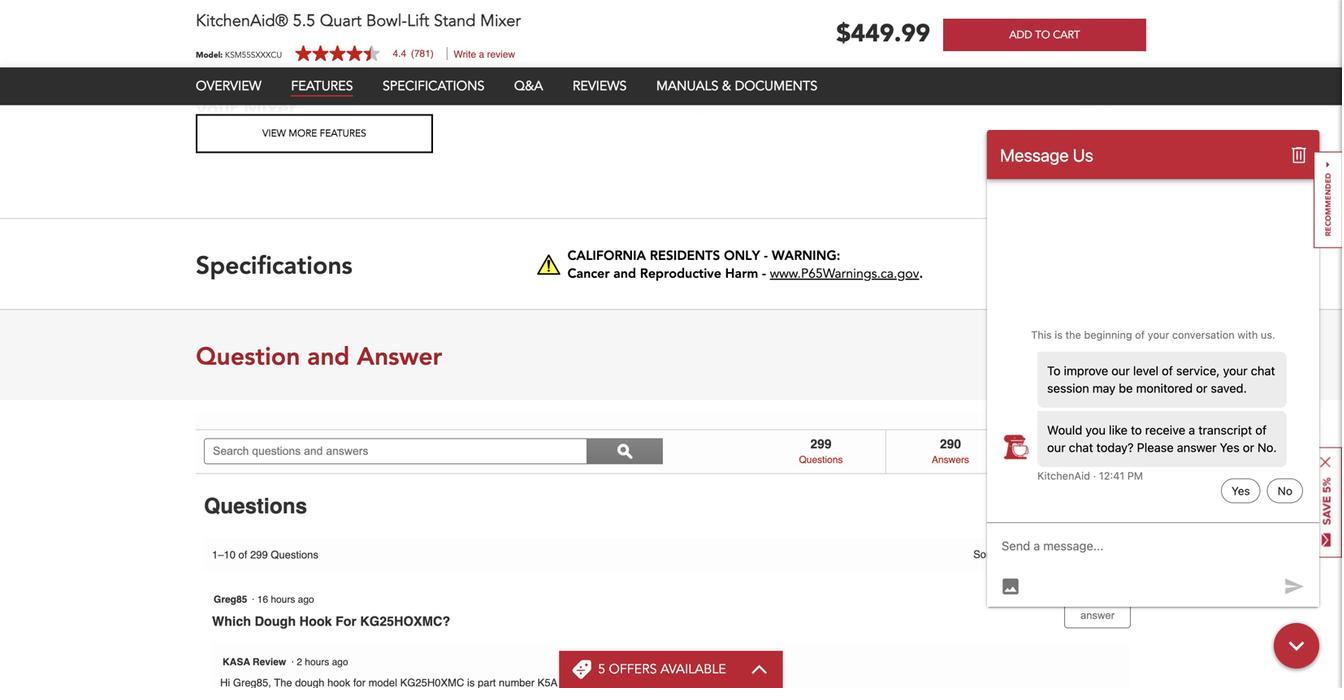 Task type: vqa. For each thing, say whether or not it's contained in the screenshot.
Bowl-
yes



Task type: locate. For each thing, give the bounding box(es) containing it.
overview
[[196, 77, 261, 95]]

available*
[[361, 71, 455, 98]]

view more features
[[262, 127, 366, 140]]

bowl,
[[820, 109, 852, 127]]

sort
[[974, 549, 993, 561]]

0 vertical spatial ago
[[298, 594, 314, 605]]

(1) left 6-
[[1124, 109, 1139, 127]]

0 horizontal spatial hours
[[271, 594, 295, 605]]

0 vertical spatial 299
[[811, 437, 832, 452]]

2 vertical spatial questions
[[271, 549, 318, 561]]

0 horizontal spatial coated
[[873, 109, 914, 127]]

(1)
[[679, 109, 694, 127], [855, 109, 870, 127], [984, 109, 998, 127], [1124, 109, 1139, 127]]

www.p65warnings.ca.gov link
[[770, 265, 919, 283]]

bowl-
[[366, 10, 407, 32]]

 image
[[537, 254, 561, 275]]

(781)
[[411, 48, 434, 59]]

features link
[[291, 77, 353, 97]]

1 vertical spatial 299
[[250, 549, 268, 561]]

ϙ button
[[587, 439, 663, 465]]

a
[[479, 49, 484, 60]]

ago
[[298, 594, 314, 605], [332, 657, 348, 668]]

question and answer
[[196, 340, 442, 371]]

1
[[1094, 592, 1101, 606]]

hook,
[[1088, 109, 1121, 127]]

0 vertical spatial ·
[[252, 594, 255, 605]]

offers
[[609, 661, 657, 679]]

1 vertical spatial ·
[[291, 657, 294, 668]]

1 horizontal spatial and
[[614, 265, 636, 282]]

coated
[[873, 109, 914, 127], [1002, 109, 1042, 127]]

1 vertical spatial ago
[[332, 657, 348, 668]]

kg25hoxmc?
[[360, 614, 450, 629]]

0 vertical spatial hours
[[271, 594, 295, 605]]

coated left flat
[[873, 109, 914, 127]]

sort by:
[[974, 549, 1013, 561]]

1 horizontal spatial 299
[[811, 437, 832, 452]]

0 vertical spatial and
[[614, 265, 636, 282]]

whip
[[707, 126, 735, 144]]

299
[[811, 437, 832, 452], [250, 549, 268, 561]]

question
[[196, 340, 300, 371]]

0 horizontal spatial ·
[[252, 594, 255, 605]]

and left "answer"
[[307, 340, 350, 371]]

· left 2
[[291, 657, 294, 668]]

overview link
[[196, 77, 261, 95]]

write a review button
[[454, 49, 515, 60]]

coated left dough
[[1002, 109, 1042, 127]]

available
[[661, 661, 726, 679]]

and down california
[[614, 265, 636, 282]]

(1) right beater,
[[984, 109, 998, 127]]

which
[[212, 614, 251, 629]]

hours right 2
[[305, 657, 329, 668]]

·
[[252, 594, 255, 605], [291, 657, 294, 668]]

1 horizontal spatial coated
[[1002, 109, 1042, 127]]

of
[[239, 549, 247, 561]]

1 vertical spatial -
[[762, 265, 766, 282]]

specifications
[[383, 77, 485, 95], [196, 249, 353, 280]]

0 vertical spatial questions
[[799, 454, 843, 466]]

1 vertical spatial questions
[[204, 494, 307, 519]]

by:
[[996, 549, 1010, 561]]

reproductive
[[640, 265, 722, 282]]

attachments
[[238, 71, 355, 98]]

your
[[196, 95, 238, 122]]

heading
[[598, 661, 726, 679]]

dough
[[1046, 109, 1084, 127]]

ago up hook
[[298, 594, 314, 605]]

ksm55sxxx
[[744, 71, 864, 98]]

recommendations image
[[1314, 151, 1342, 248]]

manuals & documents link
[[656, 77, 818, 95]]

6-
[[1142, 109, 1154, 127]]

hook
[[299, 614, 332, 629]]

residents
[[650, 247, 720, 264]]

1 horizontal spatial ago
[[332, 657, 348, 668]]

and
[[614, 265, 636, 282], [307, 340, 350, 371]]

(1) left 5.5-
[[679, 109, 694, 127]]

manuals & documents
[[656, 77, 818, 95]]

mixer inside 10+ attachments available* to make more with your mixer
[[243, 95, 297, 122]]

0 horizontal spatial and
[[307, 340, 350, 371]]

10+ attachments available* to make more with your mixer
[[196, 71, 639, 122]]

1–10
[[212, 549, 236, 561]]

to
[[1036, 28, 1050, 42]]

ago right 2
[[332, 657, 348, 668]]

- right "harm"
[[762, 265, 766, 282]]

1 horizontal spatial hours
[[305, 657, 329, 668]]

q&a link
[[514, 77, 543, 95]]

kitchenaid® 5.5 quart bowl-lift stand mixer
[[196, 10, 521, 32]]

hours right 16 in the bottom of the page
[[271, 594, 295, 605]]

1 vertical spatial hours
[[305, 657, 329, 668]]

- right only
[[764, 247, 768, 264]]

ksm55sxxxcu
[[225, 49, 282, 60]]

0 horizontal spatial 299
[[250, 549, 268, 561]]

Search questions and answers search region search field
[[196, 430, 671, 473]]

1 horizontal spatial specifications
[[383, 77, 485, 95]]

beater,
[[940, 109, 980, 127]]

(1) right bowl,
[[855, 109, 870, 127]]

ϙ
[[618, 444, 633, 459]]

flat
[[917, 109, 936, 127]]

greg85 button
[[213, 591, 248, 609]]

0 horizontal spatial mixer
[[243, 95, 297, 122]]

1 vertical spatial mixer
[[243, 95, 297, 122]]

review
[[253, 657, 286, 668]]

kitchenaid®
[[196, 10, 288, 32]]

299 questions
[[799, 437, 843, 466]]

write
[[454, 49, 476, 60]]

questions
[[799, 454, 843, 466], [204, 494, 307, 519], [271, 549, 318, 561]]

stand
[[434, 10, 476, 32]]

5
[[598, 661, 605, 679]]

· left 16 in the bottom of the page
[[252, 594, 255, 605]]

0 horizontal spatial specifications
[[196, 249, 353, 280]]

mixer up view
[[243, 95, 297, 122]]

0 vertical spatial specifications
[[383, 77, 485, 95]]

www.p65warnings.ca.gov
[[770, 265, 919, 283]]

make
[[487, 71, 537, 98]]

and inside california residents only - warning: cancer and reproductive harm - www.p65warnings.ca.gov .
[[614, 265, 636, 282]]

1 horizontal spatial mixer
[[480, 10, 521, 32]]

2 coated from the left
[[1002, 109, 1042, 127]]

hours
[[271, 594, 295, 605], [305, 657, 329, 668]]

features
[[291, 77, 353, 95]]

write a review
[[454, 49, 515, 60]]

1 vertical spatial and
[[307, 340, 350, 371]]

mixer up review in the left of the page
[[480, 10, 521, 32]]

(1) 5.5-qt stainless steel bowl, (1) coated flat beater, (1) coated dough hook, (1) 6- wire whip
[[679, 109, 1154, 144]]



Task type: describe. For each thing, give the bounding box(es) containing it.
0 horizontal spatial ago
[[298, 594, 314, 605]]

2 (1) from the left
[[855, 109, 870, 127]]

1–10 of 299 questions alert
[[212, 549, 324, 561]]

chevron icon image
[[751, 665, 769, 674]]

cart
[[1053, 28, 1080, 42]]

greg85 · 16 hours ago
[[214, 594, 320, 605]]

5.5-
[[697, 109, 720, 127]]

$449.99
[[837, 17, 930, 50]]

lift
[[407, 10, 429, 32]]

harm
[[725, 265, 758, 282]]

wire
[[679, 126, 704, 144]]

quart
[[320, 10, 362, 32]]

dough
[[255, 614, 296, 629]]

model: ksm55sxxxcu
[[196, 49, 282, 60]]

4.4 (781)
[[393, 48, 434, 59]]

california residents only - warning: cancer and reproductive harm - www.p65warnings.ca.gov .
[[568, 247, 923, 283]]

for
[[336, 614, 357, 629]]

qt
[[720, 109, 732, 127]]

heading containing 5
[[598, 661, 726, 679]]

answer
[[357, 340, 442, 371]]

16
[[257, 594, 268, 605]]

add
[[1010, 28, 1033, 42]]

.
[[919, 265, 923, 282]]

0 vertical spatial mixer
[[480, 10, 521, 32]]

4 (1) from the left
[[1124, 109, 1139, 127]]

3 (1) from the left
[[984, 109, 998, 127]]

view
[[262, 127, 286, 140]]

model
[[679, 71, 738, 98]]

specifications link
[[383, 77, 485, 95]]

only
[[724, 247, 760, 264]]

close image
[[1321, 457, 1331, 468]]

q&a
[[514, 77, 543, 95]]

warning:
[[772, 247, 841, 264]]

answers
[[932, 454, 969, 466]]

1 answer
[[1081, 592, 1115, 622]]

view more features button
[[196, 114, 433, 153]]

Search questions and answers text field
[[204, 439, 587, 465]]

promo tag image
[[572, 660, 592, 679]]

add to cart
[[1010, 28, 1080, 42]]

manuals
[[656, 77, 719, 95]]

cancer
[[568, 265, 610, 282]]

0 vertical spatial -
[[764, 247, 768, 264]]

review
[[487, 49, 515, 60]]

290
[[940, 437, 961, 452]]

5.5
[[293, 10, 315, 32]]

4.4
[[393, 48, 406, 59]]

1–10 of 299 questions
[[212, 549, 324, 561]]

includes
[[870, 71, 944, 98]]

greg85
[[214, 594, 247, 605]]

&
[[722, 77, 731, 95]]

model ksm55sxxx includes
[[679, 71, 944, 98]]

1 (1) from the left
[[679, 109, 694, 127]]

add to cart button
[[943, 19, 1147, 51]]

1 coated from the left
[[873, 109, 914, 127]]

kasa
[[223, 657, 250, 668]]

10+
[[196, 71, 232, 98]]

steel
[[788, 109, 816, 127]]

reviews link
[[573, 77, 627, 95]]

features
[[320, 127, 366, 140]]

kasa review · 2 hours ago
[[223, 657, 354, 668]]

california
[[568, 247, 646, 264]]

model:
[[196, 49, 223, 60]]

1 vertical spatial specifications
[[196, 249, 353, 280]]

2
[[297, 657, 302, 668]]

299 inside 299 questions
[[811, 437, 832, 452]]

5 offers available
[[598, 661, 726, 679]]

1 horizontal spatial ·
[[291, 657, 294, 668]]

to
[[461, 71, 481, 98]]

290 answers
[[932, 437, 969, 466]]

reviews
[[573, 77, 627, 95]]

answer
[[1081, 609, 1115, 622]]

with
[[598, 71, 639, 98]]



